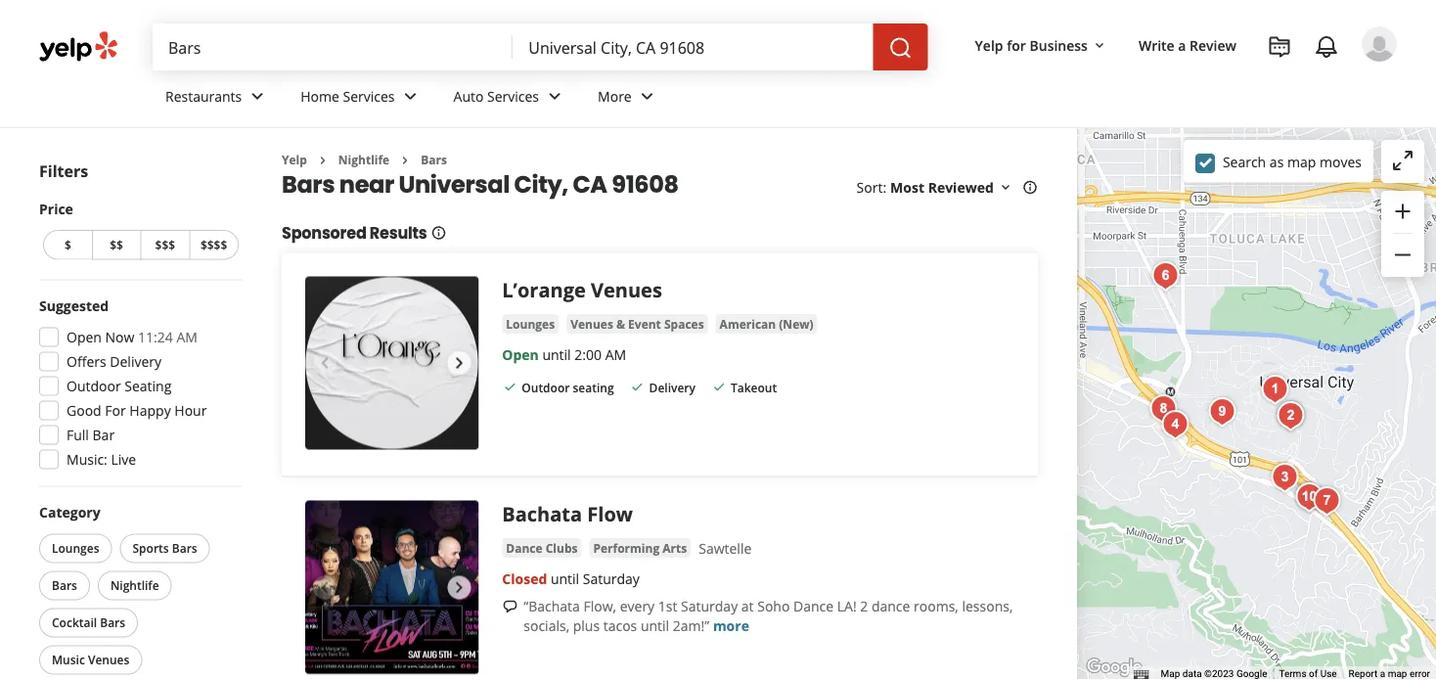 Task type: locate. For each thing, give the bounding box(es) containing it.
Near text field
[[529, 36, 858, 58]]

jimmy buffett's margaritaville image
[[1271, 396, 1311, 435]]

None field
[[168, 36, 497, 58], [529, 36, 858, 58]]

previous image
[[313, 351, 337, 375]]

slideshow element
[[305, 276, 479, 450], [305, 501, 479, 674]]

1 services from the left
[[343, 87, 395, 105]]

0 vertical spatial a
[[1178, 36, 1186, 54]]

write a review
[[1139, 36, 1237, 54]]

1 vertical spatial dance
[[794, 597, 834, 615]]

0 horizontal spatial group
[[33, 296, 243, 475]]

1 horizontal spatial group
[[1382, 191, 1425, 277]]

16 chevron down v2 image
[[1092, 38, 1108, 54], [998, 180, 1013, 195]]

open for open now 11:24 am
[[67, 328, 102, 346]]

venues inside button
[[571, 315, 613, 332]]

24 chevron down v2 image
[[246, 85, 269, 108]]

general admission image
[[1290, 477, 1329, 517], [1290, 477, 1329, 517]]

terms
[[1279, 668, 1307, 680]]

la!
[[837, 597, 857, 615]]

yelp left 'for'
[[975, 36, 1003, 54]]

music:
[[67, 450, 107, 469]]

3 24 chevron down v2 image from the left
[[636, 85, 659, 108]]

1 vertical spatial nightlife
[[110, 577, 159, 593]]

1 horizontal spatial open
[[502, 345, 539, 363]]

1 24 chevron down v2 image from the left
[[399, 85, 422, 108]]

outdoor for outdoor seating
[[67, 377, 121, 395]]

dance inside the "bachata flow, every 1st saturday at soho dance la! 2 dance rooms, lessons, socials, plus tacos until 2am!"
[[794, 597, 834, 615]]

performing
[[593, 540, 660, 556]]

a right report
[[1380, 668, 1386, 680]]

none field near
[[529, 36, 858, 58]]

until left 2:00
[[543, 345, 571, 363]]

1 vertical spatial until
[[551, 569, 579, 588]]

music venues
[[52, 652, 129, 668]]

until for bachata
[[551, 569, 579, 588]]

1 horizontal spatial a
[[1380, 668, 1386, 680]]

at
[[742, 597, 754, 615]]

1 vertical spatial next image
[[447, 576, 471, 599]]

1 horizontal spatial outdoor
[[522, 380, 570, 396]]

2am!"
[[673, 616, 710, 635]]

1 horizontal spatial map
[[1388, 668, 1408, 680]]

delivery down 'open now 11:24 am' on the left
[[110, 352, 162, 371]]

price
[[39, 199, 73, 218]]

16 chevron right v2 image left bars link on the top of page
[[397, 152, 413, 168]]

dance up the closed at left bottom
[[506, 540, 543, 556]]

a right write
[[1178, 36, 1186, 54]]

moves
[[1320, 152, 1362, 171]]

1 vertical spatial lounges button
[[39, 534, 112, 563]]

0 vertical spatial next image
[[447, 351, 471, 375]]

until inside the "bachata flow, every 1st saturday at soho dance la! 2 dance rooms, lessons, socials, plus tacos until 2am!"
[[641, 616, 669, 635]]

map for error
[[1388, 668, 1408, 680]]

venues for l'orange venues
[[591, 276, 662, 303]]

open now 11:24 am
[[67, 328, 198, 346]]

1 vertical spatial venues
[[571, 315, 613, 332]]

open
[[67, 328, 102, 346], [502, 345, 539, 363]]

music: live
[[67, 450, 136, 469]]

16 checkmark v2 image for delivery
[[630, 379, 645, 395]]

venues
[[591, 276, 662, 303], [571, 315, 613, 332], [88, 652, 129, 668]]

0 horizontal spatial services
[[343, 87, 395, 105]]

1 horizontal spatial 24 chevron down v2 image
[[543, 85, 567, 108]]

error
[[1410, 668, 1431, 680]]

google image
[[1082, 655, 1147, 680]]

16 checkmark v2 image right the seating
[[630, 379, 645, 395]]

1 vertical spatial group
[[33, 296, 243, 475]]

sports bars
[[133, 540, 197, 556]]

map left error at right bottom
[[1388, 668, 1408, 680]]

0 horizontal spatial a
[[1178, 36, 1186, 54]]

1 horizontal spatial 16 checkmark v2 image
[[630, 379, 645, 395]]

0 horizontal spatial nightlife
[[110, 577, 159, 593]]

1 horizontal spatial 16 chevron right v2 image
[[397, 152, 413, 168]]

zoom in image
[[1391, 200, 1415, 223]]

none field up home
[[168, 36, 497, 58]]

1 vertical spatial 16 chevron down v2 image
[[998, 180, 1013, 195]]

1 vertical spatial yelp
[[282, 152, 307, 168]]

2 24 chevron down v2 image from the left
[[543, 85, 567, 108]]

2 16 checkmark v2 image from the left
[[630, 379, 645, 395]]

lounges button down category
[[39, 534, 112, 563]]

group
[[1382, 191, 1425, 277], [33, 296, 243, 475]]

16 checkmark v2 image for outdoor seating
[[502, 379, 518, 395]]

0 vertical spatial saturday
[[583, 569, 640, 588]]

16 chevron down v2 image inside 'yelp for business' button
[[1092, 38, 1108, 54]]

american (new)
[[720, 315, 814, 332]]

0 vertical spatial lounges button
[[502, 314, 559, 334]]

"bachata flow, every 1st saturday at soho dance la! 2 dance rooms, lessons, socials, plus tacos until 2am!"
[[524, 597, 1013, 635]]

16 checkmark v2 image left outdoor seating
[[502, 379, 518, 395]]

wasabi at citywalk image
[[1256, 370, 1295, 409]]

2 next image from the top
[[447, 576, 471, 599]]

dance clubs link
[[502, 538, 582, 558]]

1 slideshow element from the top
[[305, 276, 479, 450]]

0 vertical spatial venues
[[591, 276, 662, 303]]

1 horizontal spatial am
[[605, 345, 626, 363]]

24 chevron down v2 image inside 'auto services' link
[[543, 85, 567, 108]]

until
[[543, 345, 571, 363], [551, 569, 579, 588], [641, 616, 669, 635]]

performing arts
[[593, 540, 687, 556]]

sponsored results
[[282, 222, 427, 244]]

plus
[[573, 616, 600, 635]]

bars
[[421, 152, 447, 168], [282, 168, 335, 200], [172, 540, 197, 556], [52, 577, 77, 593], [100, 614, 125, 631]]

bachata flow image
[[305, 501, 479, 674]]

open up offers
[[67, 328, 102, 346]]

1 vertical spatial lounges
[[52, 540, 99, 556]]

16 chevron down v2 image inside most reviewed popup button
[[998, 180, 1013, 195]]

1 horizontal spatial delivery
[[649, 380, 696, 396]]

price group
[[39, 199, 243, 264]]

(new)
[[779, 315, 814, 332]]

dance
[[506, 540, 543, 556], [794, 597, 834, 615]]

yelp for business
[[975, 36, 1088, 54]]

keyboard shortcuts image
[[1134, 670, 1149, 680]]

business
[[1030, 36, 1088, 54]]

$ button
[[43, 230, 92, 260]]

five on the hill image
[[1203, 392, 1242, 432]]

venues & event spaces button
[[567, 314, 708, 334]]

nightlife
[[338, 152, 390, 168], [110, 577, 159, 593]]

1 horizontal spatial 16 chevron down v2 image
[[1092, 38, 1108, 54]]

None search field
[[153, 23, 932, 70]]

$$$$ button
[[189, 230, 239, 260]]

home services link
[[285, 70, 438, 127]]

16 info v2 image right results on the left
[[431, 225, 447, 241]]

yelp down home
[[282, 152, 307, 168]]

16 info v2 image right reviewed
[[1022, 180, 1038, 195]]

expand map image
[[1391, 149, 1415, 172]]

0 horizontal spatial lounges button
[[39, 534, 112, 563]]

venues right music
[[88, 652, 129, 668]]

open until 2:00 am
[[502, 345, 626, 363]]

nightlife down sports
[[110, 577, 159, 593]]

until up "bachata in the left of the page
[[551, 569, 579, 588]]

a for report
[[1380, 668, 1386, 680]]

universal
[[399, 168, 510, 200]]

data
[[1183, 668, 1202, 680]]

0 vertical spatial lounges
[[506, 315, 555, 332]]

hour
[[174, 401, 207, 420]]

16 chevron down v2 image right business
[[1092, 38, 1108, 54]]

1 vertical spatial map
[[1388, 668, 1408, 680]]

0 horizontal spatial lounges
[[52, 540, 99, 556]]

lounges inside category group
[[52, 540, 99, 556]]

use
[[1321, 668, 1337, 680]]

saturday
[[583, 569, 640, 588], [681, 597, 738, 615]]

category group
[[35, 502, 243, 680]]

suggested
[[39, 296, 109, 315]]

antojitos cocina mexicana image
[[1271, 396, 1311, 435]]

0 vertical spatial 16 info v2 image
[[1022, 180, 1038, 195]]

open down the lounges link
[[502, 345, 539, 363]]

2 vertical spatial venues
[[88, 652, 129, 668]]

map
[[1288, 152, 1316, 171], [1388, 668, 1408, 680]]

2 16 chevron right v2 image from the left
[[397, 152, 413, 168]]

venues inside button
[[88, 652, 129, 668]]

nightlife inside "button"
[[110, 577, 159, 593]]

0 horizontal spatial outdoor
[[67, 377, 121, 395]]

24 chevron down v2 image for auto services
[[543, 85, 567, 108]]

event
[[628, 315, 661, 332]]

1 none field from the left
[[168, 36, 497, 58]]

next image
[[447, 351, 471, 375], [447, 576, 471, 599]]

for
[[105, 401, 126, 420]]

am
[[177, 328, 198, 346], [605, 345, 626, 363]]

0 horizontal spatial am
[[177, 328, 198, 346]]

0 horizontal spatial 16 info v2 image
[[431, 225, 447, 241]]

spitz - studio city image
[[1156, 405, 1195, 444]]

0 vertical spatial until
[[543, 345, 571, 363]]

am right 2:00
[[605, 345, 626, 363]]

mercado hollywood image
[[1266, 458, 1305, 497]]

16 info v2 image
[[1022, 180, 1038, 195], [431, 225, 447, 241]]

1 horizontal spatial nightlife
[[338, 152, 390, 168]]

search image
[[889, 36, 913, 60]]

24 chevron down v2 image for more
[[636, 85, 659, 108]]

am for open now 11:24 am
[[177, 328, 198, 346]]

2 horizontal spatial 24 chevron down v2 image
[[636, 85, 659, 108]]

16 chevron down v2 image for most reviewed
[[998, 180, 1013, 195]]

1 16 chevron right v2 image from the left
[[315, 152, 331, 168]]

1 vertical spatial 16 info v2 image
[[431, 225, 447, 241]]

most reviewed button
[[891, 178, 1013, 197]]

until down the 1st
[[641, 616, 669, 635]]

1 horizontal spatial none field
[[529, 36, 858, 58]]

0 vertical spatial map
[[1288, 152, 1316, 171]]

0 horizontal spatial 16 checkmark v2 image
[[502, 379, 518, 395]]

0 vertical spatial yelp
[[975, 36, 1003, 54]]

1 horizontal spatial yelp
[[975, 36, 1003, 54]]

1 vertical spatial slideshow element
[[305, 501, 479, 674]]

lounges button
[[502, 314, 559, 334], [39, 534, 112, 563]]

1 vertical spatial delivery
[[649, 380, 696, 396]]

more link
[[582, 70, 675, 127]]

none field up more link
[[529, 36, 858, 58]]

0 horizontal spatial yelp
[[282, 152, 307, 168]]

0 vertical spatial slideshow element
[[305, 276, 479, 450]]

16 checkmark v2 image
[[502, 379, 518, 395], [630, 379, 645, 395]]

2 vertical spatial until
[[641, 616, 669, 635]]

0 vertical spatial 16 chevron down v2 image
[[1092, 38, 1108, 54]]

am right 11:24 on the left
[[177, 328, 198, 346]]

map right as
[[1288, 152, 1316, 171]]

spaces
[[664, 315, 704, 332]]

24 chevron down v2 image right "auto services"
[[543, 85, 567, 108]]

1 horizontal spatial lounges
[[506, 315, 555, 332]]

0 horizontal spatial none field
[[168, 36, 497, 58]]

saturday up 2am!"
[[681, 597, 738, 615]]

2:00
[[575, 345, 602, 363]]

terms of use link
[[1279, 668, 1337, 680]]

music
[[52, 652, 85, 668]]

dance
[[872, 597, 910, 615]]

lounges down category
[[52, 540, 99, 556]]

24 chevron down v2 image
[[399, 85, 422, 108], [543, 85, 567, 108], [636, 85, 659, 108]]

0 vertical spatial delivery
[[110, 352, 162, 371]]

services
[[343, 87, 395, 105], [487, 87, 539, 105]]

report a map error link
[[1349, 668, 1431, 680]]

cocktail bars
[[52, 614, 125, 631]]

0 horizontal spatial open
[[67, 328, 102, 346]]

$$$
[[155, 237, 175, 253]]

24 chevron down v2 image right more
[[636, 85, 659, 108]]

business categories element
[[150, 70, 1397, 127]]

yelp for yelp for business
[[975, 36, 1003, 54]]

1 horizontal spatial saturday
[[681, 597, 738, 615]]

nightlife down home services link
[[338, 152, 390, 168]]

venues left &
[[571, 315, 613, 332]]

1 16 checkmark v2 image from the left
[[502, 379, 518, 395]]

nightlife button
[[98, 571, 172, 600]]

16 chevron right v2 image for bars
[[397, 152, 413, 168]]

outdoor down offers
[[67, 377, 121, 395]]

outdoor down open until 2:00 am
[[522, 380, 570, 396]]

16 chevron right v2 image right yelp link
[[315, 152, 331, 168]]

24 chevron down v2 image inside more link
[[636, 85, 659, 108]]

0 horizontal spatial map
[[1288, 152, 1316, 171]]

lounges button down l'orange
[[502, 314, 559, 334]]

0 vertical spatial dance
[[506, 540, 543, 556]]

1 horizontal spatial services
[[487, 87, 539, 105]]

services right the auto
[[487, 87, 539, 105]]

bars right nightlife link
[[421, 152, 447, 168]]

24 chevron down v2 image left the auto
[[399, 85, 422, 108]]

yelp inside button
[[975, 36, 1003, 54]]

1 horizontal spatial lounges button
[[502, 314, 559, 334]]

american (new) button
[[716, 314, 818, 334]]

1 vertical spatial a
[[1380, 668, 1386, 680]]

delivery left 16 checkmark v2 icon
[[649, 380, 696, 396]]

0 horizontal spatial 16 chevron down v2 image
[[998, 180, 1013, 195]]

dance left la!
[[794, 597, 834, 615]]

lounges down l'orange
[[506, 315, 555, 332]]

1 horizontal spatial dance
[[794, 597, 834, 615]]

the baked potato image
[[1144, 389, 1183, 429]]

map region
[[873, 78, 1436, 680]]

16 chevron right v2 image
[[315, 152, 331, 168], [397, 152, 413, 168]]

24 chevron down v2 image inside home services link
[[399, 85, 422, 108]]

0 horizontal spatial dance
[[506, 540, 543, 556]]

l'orange
[[502, 276, 586, 303]]

1 vertical spatial saturday
[[681, 597, 738, 615]]

24 chevron down v2 image for home services
[[399, 85, 422, 108]]

$$ button
[[92, 230, 140, 260]]

good for happy hour
[[67, 401, 207, 420]]

16 chevron down v2 image right reviewed
[[998, 180, 1013, 195]]

1 next image from the top
[[447, 351, 471, 375]]

1 horizontal spatial 16 info v2 image
[[1022, 180, 1038, 195]]

2 none field from the left
[[529, 36, 858, 58]]

1st
[[658, 597, 678, 615]]

saturday up flow,
[[583, 569, 640, 588]]

services right home
[[343, 87, 395, 105]]

0 horizontal spatial saturday
[[583, 569, 640, 588]]

l'orange venues
[[502, 276, 662, 303]]

home
[[301, 87, 339, 105]]

venues up &
[[591, 276, 662, 303]]

venues & event spaces
[[571, 315, 704, 332]]

bars up sponsored
[[282, 168, 335, 200]]

2 services from the left
[[487, 87, 539, 105]]

bars near universal city, ca 91608
[[282, 168, 679, 200]]

soho
[[758, 597, 790, 615]]

0 horizontal spatial 16 chevron right v2 image
[[315, 152, 331, 168]]

venues for music venues
[[88, 652, 129, 668]]

slideshow element for bachata flow
[[305, 501, 479, 674]]

2 slideshow element from the top
[[305, 501, 479, 674]]

0 horizontal spatial 24 chevron down v2 image
[[399, 85, 422, 108]]

bachata flow
[[502, 501, 633, 528]]



Task type: vqa. For each thing, say whether or not it's contained in the screenshot.
Business on the top right of page
yes



Task type: describe. For each thing, give the bounding box(es) containing it.
report
[[1349, 668, 1378, 680]]

arts
[[663, 540, 687, 556]]

filters
[[39, 160, 88, 182]]

dance clubs button
[[502, 538, 582, 558]]

notifications image
[[1315, 35, 1339, 59]]

$
[[65, 237, 71, 253]]

bars right cocktail
[[100, 614, 125, 631]]

clubs
[[546, 540, 578, 556]]

services for home services
[[343, 87, 395, 105]]

performing arts link
[[590, 538, 691, 558]]

dance inside button
[[506, 540, 543, 556]]

yelp for business button
[[967, 27, 1115, 63]]

lounges link
[[502, 314, 559, 334]]

a simple bar image
[[1308, 481, 1347, 521]]

yelp link
[[282, 152, 307, 168]]

most reviewed
[[891, 178, 994, 197]]

more
[[713, 616, 749, 635]]

outdoor seating
[[67, 377, 172, 395]]

16 speech v2 image
[[502, 599, 518, 615]]

offers delivery
[[67, 352, 162, 371]]

report a map error
[[1349, 668, 1431, 680]]

sports bars button
[[120, 534, 210, 563]]

16 chevron right v2 image for nightlife
[[315, 152, 331, 168]]

none field "find"
[[168, 36, 497, 58]]

yelp for yelp link
[[282, 152, 307, 168]]

outdoor for outdoor seating
[[522, 380, 570, 396]]

greg r. image
[[1362, 26, 1397, 62]]

happy
[[130, 401, 171, 420]]

bars link
[[421, 152, 447, 168]]

tacos
[[603, 616, 637, 635]]

american (new) link
[[716, 314, 818, 334]]

user actions element
[[959, 24, 1425, 145]]

a for write
[[1178, 36, 1186, 54]]

flow
[[587, 501, 633, 528]]

closed until saturday
[[502, 569, 640, 588]]

venues & event spaces link
[[567, 314, 708, 334]]

near
[[339, 168, 394, 200]]

services for auto services
[[487, 87, 539, 105]]

review
[[1190, 36, 1237, 54]]

until for l'orange
[[543, 345, 571, 363]]

map for moves
[[1288, 152, 1316, 171]]

write a review link
[[1131, 27, 1245, 63]]

projects image
[[1268, 35, 1292, 59]]

search
[[1223, 152, 1266, 171]]

16 checkmark v2 image
[[711, 379, 727, 395]]

bars up cocktail
[[52, 577, 77, 593]]

open for open until 2:00 am
[[502, 345, 539, 363]]

auto
[[454, 87, 484, 105]]

cocktail bars button
[[39, 608, 138, 637]]

0 vertical spatial nightlife
[[338, 152, 390, 168]]

sports
[[133, 540, 169, 556]]

l'orange venues image
[[305, 276, 479, 450]]

slideshow element for l'orange venues
[[305, 276, 479, 450]]

&
[[616, 315, 625, 332]]

group containing suggested
[[33, 296, 243, 475]]

results
[[370, 222, 427, 244]]

live
[[111, 450, 136, 469]]

american
[[720, 315, 776, 332]]

Find text field
[[168, 36, 497, 58]]

closed
[[502, 569, 547, 588]]

bachata
[[502, 501, 582, 528]]

next image for bachata flow
[[447, 576, 471, 599]]

seating
[[573, 380, 614, 396]]

of
[[1309, 668, 1318, 680]]

map
[[1161, 668, 1180, 680]]

verse image
[[1146, 256, 1185, 296]]

next image for l'orange venues
[[447, 351, 471, 375]]

full bar
[[67, 426, 115, 444]]

am for open until 2:00 am
[[605, 345, 626, 363]]

lessons,
[[962, 597, 1013, 615]]

bars right sports
[[172, 540, 197, 556]]

91608
[[612, 168, 679, 200]]

sawtelle
[[699, 539, 752, 558]]

sponsored
[[282, 222, 367, 244]]

bars button
[[39, 571, 90, 600]]

city,
[[514, 168, 568, 200]]

zoom out image
[[1391, 243, 1415, 267]]

more
[[598, 87, 632, 105]]

bar
[[92, 426, 115, 444]]

flow,
[[584, 597, 616, 615]]

reviewed
[[928, 178, 994, 197]]

write
[[1139, 36, 1175, 54]]

11:24
[[138, 328, 173, 346]]

$$$$
[[201, 237, 227, 253]]

0 horizontal spatial delivery
[[110, 352, 162, 371]]

more link
[[713, 616, 749, 635]]

sort:
[[857, 178, 887, 197]]

as
[[1270, 152, 1284, 171]]

offers
[[67, 352, 106, 371]]

"bachata
[[524, 597, 580, 615]]

saturday inside the "bachata flow, every 1st saturday at soho dance la! 2 dance rooms, lessons, socials, plus tacos until 2am!"
[[681, 597, 738, 615]]

performing arts button
[[590, 538, 691, 558]]

rooms,
[[914, 597, 959, 615]]

16 chevron down v2 image for yelp for business
[[1092, 38, 1108, 54]]

music venues button
[[39, 645, 142, 675]]

good
[[67, 401, 101, 420]]

category
[[39, 503, 100, 522]]

0 vertical spatial group
[[1382, 191, 1425, 277]]

restaurants link
[[150, 70, 285, 127]]

terms of use
[[1279, 668, 1337, 680]]

full
[[67, 426, 89, 444]]

l'orange venues link
[[502, 276, 662, 303]]

dance clubs
[[506, 540, 578, 556]]

auto services link
[[438, 70, 582, 127]]

ca
[[573, 168, 607, 200]]

previous image
[[313, 576, 337, 599]]



